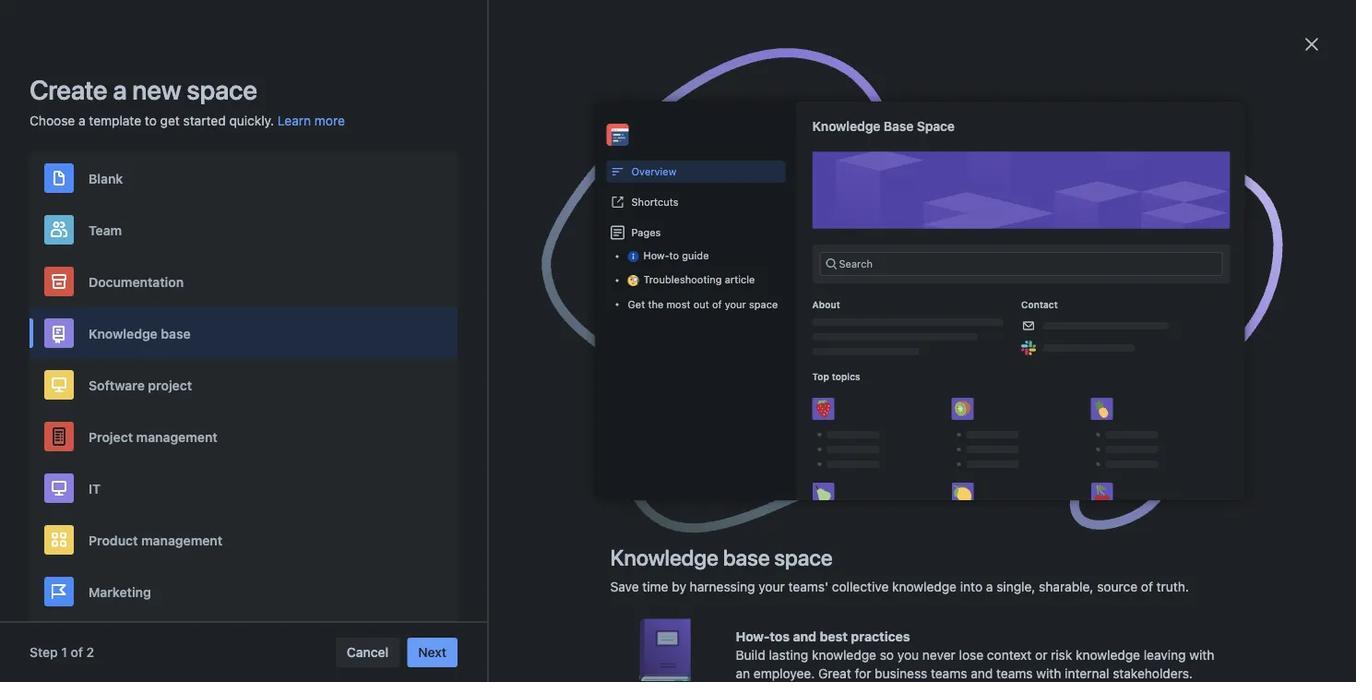 Task type: describe. For each thing, give the bounding box(es) containing it.
2 you edited october 19, 2023 from the top
[[999, 293, 1148, 305]]

2 vertical spatial and
[[971, 666, 993, 681]]

3 2023 from the top
[[1121, 330, 1148, 343]]

:face_with_monocle: image
[[628, 275, 639, 286]]

software project
[[89, 377, 192, 392]]

knowledge for space
[[611, 545, 719, 570]]

1 you from the top
[[999, 217, 1018, 230]]

knowledge base space
[[813, 118, 955, 133]]

marketing button
[[30, 566, 458, 617]]

Search field
[[1006, 40, 1191, 70]]

documentation button
[[30, 256, 458, 307]]

get
[[628, 299, 645, 311]]

apps banner
[[0, 29, 1357, 81]]

overview inside overview link
[[70, 120, 126, 135]]

you
[[898, 647, 919, 663]]

teams'
[[789, 579, 829, 594]]

2 2023 from the top
[[1121, 293, 1148, 305]]

knowledge base space save time by harnessing your teams' collective knowledge into a single, sharable, source of truth.
[[611, 545, 1189, 594]]

software
[[89, 377, 145, 392]]

2 edited from the top
[[1021, 255, 1054, 268]]

knowledge base
[[89, 326, 191, 341]]

minutes
[[1072, 217, 1114, 230]]

knowledge for space
[[813, 118, 881, 133]]

10
[[1057, 217, 1069, 230]]

an
[[736, 666, 750, 681]]

base
[[884, 118, 914, 133]]

lasting
[[769, 647, 809, 663]]

product
[[89, 532, 138, 548]]

1 october from the top
[[1057, 255, 1100, 268]]

your inside knowledge base space save time by harnessing your teams' collective knowledge into a single, sharable, source of truth.
[[759, 579, 785, 594]]

create a new space dialog
[[0, 0, 1357, 682]]

shortcuts
[[632, 196, 679, 208]]

project management
[[89, 429, 218, 444]]

1 teams from the left
[[931, 666, 968, 681]]

cancel
[[347, 645, 389, 660]]

blog image
[[296, 292, 311, 306]]

lose
[[959, 647, 984, 663]]

Filter by title field
[[305, 147, 460, 173]]

a inside knowledge base space save time by harnessing your teams' collective knowledge into a single, sharable, source of truth.
[[986, 579, 993, 594]]

space
[[917, 118, 955, 133]]

software project button
[[30, 359, 458, 411]]

so
[[880, 647, 894, 663]]

base for knowledge base space save time by harnessing your teams' collective knowledge into a single, sharable, source of truth.
[[723, 545, 770, 570]]

stakeholders.
[[1113, 666, 1193, 681]]

step 1 of 2
[[30, 645, 94, 660]]

3 you from the top
[[999, 293, 1018, 305]]

tasks
[[70, 252, 104, 268]]

how- for to
[[644, 250, 670, 262]]

1 horizontal spatial with
[[1190, 647, 1215, 663]]

:face_with_monocle: image
[[628, 275, 639, 286]]

internal
[[1065, 666, 1110, 681]]

18,
[[1103, 330, 1118, 343]]

spaces
[[41, 311, 82, 323]]

blank
[[89, 171, 123, 186]]

starred link
[[30, 177, 251, 210]]

0 horizontal spatial knowledge
[[812, 647, 877, 663]]

1 vertical spatial with
[[1037, 666, 1062, 681]]

tasks link
[[30, 244, 251, 277]]

it
[[89, 481, 101, 496]]

more
[[315, 113, 345, 128]]

thankful
[[326, 290, 386, 308]]

risk
[[1051, 647, 1073, 663]]

page
[[459, 7, 490, 22]]

great
[[819, 666, 852, 681]]

and for space
[[493, 7, 516, 22]]

employee.
[[754, 666, 815, 681]]

cancel button
[[336, 638, 400, 667]]

team
[[89, 222, 122, 237]]

management for project management
[[136, 429, 218, 444]]

you edited 10 minutes ago
[[999, 217, 1136, 230]]

it button
[[30, 462, 458, 514]]

how-tos and best practices build lasting knowledge so you never lose context or risk knowledge leaving with an employee. great for business teams and teams with internal stakeholders.
[[736, 629, 1215, 681]]

or
[[1036, 647, 1048, 663]]

best
[[820, 629, 848, 644]]

create
[[30, 74, 107, 105]]

1 horizontal spatial drafts
[[281, 114, 325, 127]]

business
[[875, 666, 928, 681]]

you edited october 18, 2023
[[999, 330, 1148, 343]]

template
[[89, 113, 141, 128]]

by
[[672, 579, 687, 594]]

3 october from the top
[[1057, 330, 1100, 343]]

next
[[418, 645, 447, 660]]

permissions.
[[559, 7, 637, 22]]

drafts inside drafts link
[[70, 219, 107, 234]]

2 vertical spatial draft
[[397, 294, 432, 306]]

recent link
[[30, 144, 251, 177]]

overview link
[[30, 111, 251, 144]]

0 vertical spatial your
[[725, 299, 746, 311]]

into
[[961, 579, 983, 594]]

spacemarketing
[[70, 378, 167, 393]]

1 19, from the top
[[1103, 255, 1118, 268]]

project
[[148, 377, 192, 392]]

pages
[[632, 226, 661, 238]]

how-to guide
[[644, 250, 709, 262]]

2 october from the top
[[1057, 293, 1100, 305]]

documentation
[[89, 274, 184, 289]]

space inside knowledge base space save time by harnessing your teams' collective knowledge into a single, sharable, source of truth.
[[775, 545, 833, 570]]

learn more link
[[278, 112, 345, 130]]

context
[[987, 647, 1032, 663]]

next button
[[407, 638, 458, 667]]

1 2023 from the top
[[1121, 255, 1148, 268]]

drafts link
[[30, 210, 251, 244]]

sharable,
[[1039, 579, 1094, 594]]

0 horizontal spatial a
[[78, 113, 85, 128]]

build
[[736, 647, 766, 663]]



Task type: locate. For each thing, give the bounding box(es) containing it.
0 vertical spatial of
[[712, 299, 722, 311]]

knowledge up great
[[812, 647, 877, 663]]

leaving
[[1144, 647, 1186, 663]]

of
[[712, 299, 722, 311], [1142, 579, 1154, 594], [71, 645, 83, 660]]

and down lose
[[971, 666, 993, 681]]

2 horizontal spatial a
[[986, 579, 993, 594]]

2023 up you edited october 18, 2023
[[1121, 293, 1148, 305]]

bob builder link
[[760, 217, 820, 230], [760, 255, 820, 268], [760, 293, 820, 306], [760, 331, 820, 344], [30, 336, 251, 369]]

1 vertical spatial base
[[723, 545, 770, 570]]

top
[[813, 371, 830, 382]]

1 horizontal spatial of
[[712, 299, 722, 311]]

edited up you edited october 18, 2023
[[1021, 293, 1054, 305]]

3 edited from the top
[[1021, 293, 1054, 305]]

base up harnessing
[[723, 545, 770, 570]]

blank button
[[30, 152, 458, 204]]

overview up recent
[[70, 120, 126, 135]]

you edited october 19, 2023 down you edited 10 minutes ago
[[999, 255, 1148, 268]]

unstar this space image
[[225, 345, 240, 360]]

2023
[[1121, 255, 1148, 268], [1121, 293, 1148, 305], [1121, 330, 1148, 343]]

base inside knowledge base space save time by harnessing your teams' collective knowledge into a single, sharable, source of truth.
[[723, 545, 770, 570]]

0 horizontal spatial knowledge
[[89, 326, 158, 341]]

2 vertical spatial october
[[1057, 330, 1100, 343]]

knowledge inside knowledge base space save time by harnessing your teams' collective knowledge into a single, sharable, source of truth.
[[893, 579, 957, 594]]

close image
[[1301, 33, 1323, 55]]

guide
[[682, 250, 709, 262]]

0 horizontal spatial how-
[[644, 250, 670, 262]]

knowledge up the internal at the right bottom of the page
[[1076, 647, 1141, 663]]

knowledge inside button
[[89, 326, 158, 341]]

apps
[[455, 47, 487, 62]]

create a space image
[[222, 306, 244, 329]]

edited left 10
[[1021, 217, 1054, 230]]

0 vertical spatial knowledge
[[813, 118, 881, 133]]

draft
[[445, 218, 480, 230], [434, 256, 469, 268], [397, 294, 432, 306]]

practices
[[851, 629, 911, 644]]

learn
[[278, 113, 311, 128]]

how- inside how-tos and best practices build lasting knowledge so you never lose context or risk knowledge leaving with an employee. great for business teams and teams with internal stakeholders.
[[736, 629, 770, 644]]

a right choose
[[78, 113, 85, 128]]

0 horizontal spatial base
[[161, 326, 191, 341]]

1 horizontal spatial a
[[113, 74, 127, 105]]

1 vertical spatial your
[[759, 579, 785, 594]]

and up lasting
[[793, 629, 817, 644]]

most
[[667, 299, 691, 311]]

space inside create a new space choose a template to get started quickly. learn more
[[187, 74, 257, 105]]

0 horizontal spatial and
[[493, 7, 516, 22]]

1 horizontal spatial to
[[670, 250, 679, 262]]

0 horizontal spatial to
[[145, 113, 157, 128]]

single,
[[997, 579, 1036, 594]]

get the most out of your space
[[628, 299, 778, 311]]

your
[[725, 299, 746, 311], [759, 579, 785, 594]]

overview
[[70, 120, 126, 135], [632, 165, 677, 177]]

never
[[923, 647, 956, 663]]

you
[[999, 217, 1018, 230], [999, 255, 1018, 268], [999, 293, 1018, 305], [999, 330, 1018, 343]]

project
[[89, 429, 133, 444]]

management
[[136, 429, 218, 444], [141, 532, 223, 548]]

recent
[[70, 153, 112, 168]]

create a new space choose a template to get started quickly. learn more
[[30, 74, 345, 128]]

of right 1
[[71, 645, 83, 660]]

1 horizontal spatial your
[[759, 579, 785, 594]]

out
[[694, 299, 709, 311]]

october up you edited october 18, 2023
[[1057, 293, 1100, 305]]

2 horizontal spatial and
[[971, 666, 993, 681]]

2 teams from the left
[[997, 666, 1033, 681]]

0 vertical spatial 2023
[[1121, 255, 1148, 268]]

1 horizontal spatial teams
[[997, 666, 1033, 681]]

marketing
[[89, 584, 151, 599]]

space
[[519, 7, 556, 22], [187, 74, 257, 105], [749, 299, 778, 311], [775, 545, 833, 570]]

project management button
[[30, 411, 458, 462]]

a
[[113, 74, 127, 105], [78, 113, 85, 128], [986, 579, 993, 594]]

apps button
[[450, 40, 505, 70]]

new
[[132, 74, 181, 105]]

space up started
[[187, 74, 257, 105]]

1 vertical spatial overview
[[632, 165, 677, 177]]

of inside knowledge base space save time by harnessing your teams' collective knowledge into a single, sharable, source of truth.
[[1142, 579, 1154, 594]]

and right 'page'
[[493, 7, 516, 22]]

0 vertical spatial draft
[[445, 218, 480, 230]]

19, down ago in the right top of the page
[[1103, 255, 1118, 268]]

0 vertical spatial a
[[113, 74, 127, 105]]

teams down the "context"
[[997, 666, 1033, 681]]

base inside button
[[161, 326, 191, 341]]

1 vertical spatial management
[[141, 532, 223, 548]]

troubleshooting
[[644, 274, 722, 286]]

1 horizontal spatial base
[[723, 545, 770, 570]]

to left guide
[[670, 250, 679, 262]]

0 horizontal spatial overview
[[70, 120, 126, 135]]

overview inside create a new space dialog
[[632, 165, 677, 177]]

2 vertical spatial of
[[71, 645, 83, 660]]

october left 18,
[[1057, 330, 1100, 343]]

1 vertical spatial a
[[78, 113, 85, 128]]

starred
[[70, 186, 114, 201]]

product management button
[[30, 514, 458, 566]]

1 vertical spatial october
[[1057, 293, 1100, 305]]

1 vertical spatial and
[[793, 629, 817, 644]]

bob builder
[[760, 217, 820, 230], [760, 255, 820, 268], [760, 293, 820, 306], [760, 331, 820, 344], [70, 345, 139, 360]]

how- up build
[[736, 629, 770, 644]]

search
[[839, 258, 873, 270]]

0 vertical spatial with
[[1190, 647, 1215, 663]]

0 horizontal spatial teams
[[931, 666, 968, 681]]

of right out
[[712, 299, 722, 311]]

1 vertical spatial draft
[[434, 256, 469, 268]]

overview up "shortcuts"
[[632, 165, 677, 177]]

1 vertical spatial drafts
[[70, 219, 107, 234]]

19, up 18,
[[1103, 293, 1118, 305]]

1 vertical spatial 19,
[[1103, 293, 1118, 305]]

contact
[[1022, 299, 1058, 310]]

space up teams'
[[775, 545, 833, 570]]

2023 down ago in the right top of the page
[[1121, 255, 1148, 268]]

how- down pages
[[644, 250, 670, 262]]

with
[[1190, 647, 1215, 663], [1037, 666, 1062, 681]]

1 vertical spatial of
[[1142, 579, 1154, 594]]

truth.
[[1157, 579, 1189, 594]]

2 horizontal spatial knowledge
[[813, 118, 881, 133]]

set
[[436, 7, 456, 22]]

to
[[145, 113, 157, 128], [670, 250, 679, 262]]

to left "get"
[[145, 113, 157, 128]]

knowledge inside knowledge base space save time by harnessing your teams' collective knowledge into a single, sharable, source of truth.
[[611, 545, 719, 570]]

knowledge base button
[[30, 307, 458, 359]]

with down the "or"
[[1037, 666, 1062, 681]]

2 horizontal spatial knowledge
[[1076, 647, 1141, 663]]

2 vertical spatial 2023
[[1121, 330, 1148, 343]]

edited down contact
[[1021, 330, 1054, 343]]

0 vertical spatial 19,
[[1103, 255, 1118, 268]]

drafts right quickly.
[[281, 114, 325, 127]]

1 horizontal spatial how-
[[736, 629, 770, 644]]

0 horizontal spatial your
[[725, 299, 746, 311]]

management right product
[[141, 532, 223, 548]]

1 horizontal spatial knowledge
[[611, 545, 719, 570]]

choose
[[30, 113, 75, 128]]

management down project
[[136, 429, 218, 444]]

article
[[725, 274, 755, 286]]

2 19, from the top
[[1103, 293, 1118, 305]]

set page and space permissions.
[[436, 7, 640, 22]]

base
[[161, 326, 191, 341], [723, 545, 770, 570]]

your down article
[[725, 299, 746, 311]]

1 vertical spatial how-
[[736, 629, 770, 644]]

source
[[1098, 579, 1138, 594]]

step
[[30, 645, 58, 660]]

harnessing
[[690, 579, 755, 594]]

1 vertical spatial knowledge
[[89, 326, 158, 341]]

space down article
[[749, 299, 778, 311]]

0 horizontal spatial with
[[1037, 666, 1062, 681]]

knowledge left base
[[813, 118, 881, 133]]

1 vertical spatial you edited october 19, 2023
[[999, 293, 1148, 305]]

0 vertical spatial how-
[[644, 250, 670, 262]]

0 horizontal spatial drafts
[[70, 219, 107, 234]]

0 vertical spatial overview
[[70, 120, 126, 135]]

collective
[[832, 579, 889, 594]]

october down you edited 10 minutes ago
[[1057, 255, 1100, 268]]

1 vertical spatial to
[[670, 250, 679, 262]]

2 you from the top
[[999, 255, 1018, 268]]

a right the into
[[986, 579, 993, 594]]

to inside create a new space choose a template to get started quickly. learn more
[[145, 113, 157, 128]]

management for product management
[[141, 532, 223, 548]]

started
[[183, 113, 226, 128]]

you edited october 19, 2023 up you edited october 18, 2023
[[999, 293, 1148, 305]]

knowledge up the time
[[611, 545, 719, 570]]

and for best
[[793, 629, 817, 644]]

2
[[86, 645, 94, 660]]

0 vertical spatial and
[[493, 7, 516, 22]]

1 horizontal spatial and
[[793, 629, 817, 644]]

2 vertical spatial knowledge
[[611, 545, 719, 570]]

2023 right 18,
[[1121, 330, 1148, 343]]

space left 'permissions.'
[[519, 7, 556, 22]]

1 edited from the top
[[1021, 217, 1054, 230]]

1 horizontal spatial overview
[[632, 165, 677, 177]]

edited up contact
[[1021, 255, 1054, 268]]

1 vertical spatial 2023
[[1121, 293, 1148, 305]]

4 edited from the top
[[1021, 330, 1054, 343]]

quickly.
[[229, 113, 274, 128]]

the
[[648, 299, 664, 311]]

0 horizontal spatial of
[[71, 645, 83, 660]]

time
[[643, 579, 669, 594]]

a up template
[[113, 74, 127, 105]]

edited
[[1021, 217, 1054, 230], [1021, 255, 1054, 268], [1021, 293, 1054, 305], [1021, 330, 1054, 343]]

for
[[855, 666, 872, 681]]

get
[[160, 113, 180, 128]]

knowledge left the into
[[893, 579, 957, 594]]

how- for tos
[[736, 629, 770, 644]]

0 vertical spatial you edited october 19, 2023
[[999, 255, 1148, 268]]

group
[[30, 111, 251, 277]]

1 you edited october 19, 2023 from the top
[[999, 255, 1148, 268]]

knowledge
[[893, 579, 957, 594], [812, 647, 877, 663], [1076, 647, 1141, 663]]

of left truth.
[[1142, 579, 1154, 594]]

0 vertical spatial to
[[145, 113, 157, 128]]

troubleshooting article
[[644, 274, 755, 286]]

spacemarketing link
[[30, 369, 251, 402]]

19,
[[1103, 255, 1118, 268], [1103, 293, 1118, 305]]

group containing overview
[[30, 111, 251, 277]]

drafts
[[281, 114, 325, 127], [70, 219, 107, 234]]

0 vertical spatial october
[[1057, 255, 1100, 268]]

base for knowledge base
[[161, 326, 191, 341]]

drafts up the tasks
[[70, 219, 107, 234]]

save
[[611, 579, 639, 594]]

your left teams'
[[759, 579, 785, 594]]

knowledge up software
[[89, 326, 158, 341]]

and
[[493, 7, 516, 22], [793, 629, 817, 644], [971, 666, 993, 681]]

:info: image
[[628, 251, 639, 262], [628, 251, 639, 262]]

product management
[[89, 532, 223, 548]]

1 horizontal spatial knowledge
[[893, 579, 957, 594]]

0 vertical spatial management
[[136, 429, 218, 444]]

2 horizontal spatial of
[[1142, 579, 1154, 594]]

ago
[[1117, 217, 1136, 230]]

bob
[[760, 217, 780, 230], [760, 255, 780, 268], [760, 293, 780, 306], [760, 331, 780, 344], [70, 345, 94, 360]]

teams down the never
[[931, 666, 968, 681]]

4 you from the top
[[999, 330, 1018, 343]]

base up project
[[161, 326, 191, 341]]

0 vertical spatial base
[[161, 326, 191, 341]]

with right leaving
[[1190, 647, 1215, 663]]

2 vertical spatial a
[[986, 579, 993, 594]]

knowledge
[[813, 118, 881, 133], [89, 326, 158, 341], [611, 545, 719, 570]]

0 vertical spatial drafts
[[281, 114, 325, 127]]



Task type: vqa. For each thing, say whether or not it's contained in the screenshot.
second 'title' from right
no



